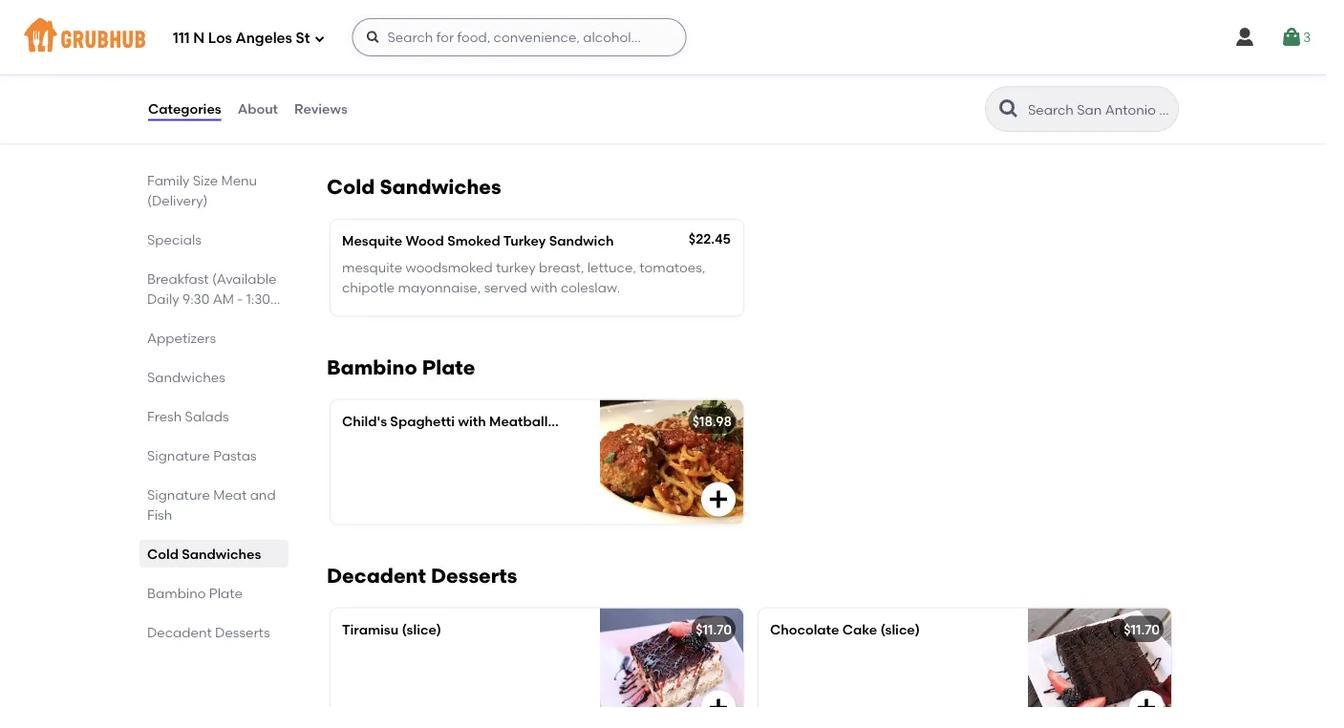 Task type: vqa. For each thing, say whether or not it's contained in the screenshot.
the topmost the Fast
no



Task type: locate. For each thing, give the bounding box(es) containing it.
day
[[440, 52, 466, 68]]

1 (slice) from the left
[[402, 621, 442, 638]]

svg image up 'chicken'
[[366, 30, 381, 45]]

0 horizontal spatial decadent desserts
[[147, 624, 270, 640]]

2 signature from the top
[[147, 486, 210, 503]]

0 horizontal spatial cold
[[147, 546, 179, 562]]

signature down fresh salads
[[147, 447, 210, 464]]

served
[[484, 279, 527, 295]]

vegetables
[[456, 99, 528, 115]]

meat
[[213, 486, 247, 503]]

of
[[399, 52, 412, 68], [384, 99, 397, 115]]

0 horizontal spatial bambino plate
[[147, 585, 243, 601]]

main navigation navigation
[[0, 0, 1327, 75]]

1:30
[[246, 291, 270, 307]]

0 vertical spatial bambino
[[327, 355, 417, 380]]

search icon image
[[998, 97, 1021, 120]]

1 vertical spatial bambino
[[147, 585, 206, 601]]

0 horizontal spatial (slice)
[[402, 621, 442, 638]]

0 horizontal spatial bambino
[[147, 585, 206, 601]]

to
[[1212, 621, 1226, 638]]

decadent desserts up tiramisu (slice)
[[327, 564, 517, 588]]

1 vertical spatial desserts
[[215, 624, 270, 640]]

0 vertical spatial plate
[[422, 355, 475, 380]]

mesquite
[[342, 260, 403, 276]]

sandwiches up wood
[[380, 175, 501, 199]]

1 vertical spatial of
[[384, 99, 397, 115]]

fish
[[147, 507, 172, 523]]

decadent up tiramisu
[[327, 564, 426, 588]]

with
[[492, 79, 519, 95], [650, 79, 677, 95], [531, 279, 558, 295], [458, 413, 486, 429]]

$11.70 left chocolate
[[696, 621, 732, 638]]

chocolate cake (slice)
[[770, 621, 920, 638]]

0 vertical spatial sandwiches
[[380, 175, 501, 199]]

1 horizontal spatial svg image
[[1135, 696, 1158, 708]]

plate
[[422, 355, 475, 380], [551, 413, 586, 429], [209, 585, 243, 601]]

sandwiches tab
[[147, 367, 281, 387]]

bambino up decadent desserts tab
[[147, 585, 206, 601]]

1 signature from the top
[[147, 447, 210, 464]]

of left 'the' at top left
[[399, 52, 412, 68]]

1 horizontal spatial desserts
[[431, 564, 517, 588]]

svg image
[[1234, 26, 1257, 49], [1281, 26, 1304, 49], [314, 33, 325, 44], [707, 99, 730, 122], [707, 488, 730, 511], [707, 696, 730, 708]]

of right side
[[384, 99, 397, 115]]

decadent desserts inside tab
[[147, 624, 270, 640]]

$18.98
[[693, 413, 732, 429]]

0 horizontal spatial and
[[250, 486, 276, 503]]

chicken breast topped with our seasonal sauce with a side of sautéed vegetables and pasta
[[342, 79, 677, 115]]

1 horizontal spatial $11.70
[[1124, 621, 1160, 638]]

1 horizontal spatial of
[[399, 52, 412, 68]]

0 vertical spatial signature
[[147, 447, 210, 464]]

proceed
[[1154, 621, 1209, 638]]

(slice) right cake
[[881, 621, 920, 638]]

9:30
[[183, 291, 210, 307]]

1 vertical spatial signature
[[147, 486, 210, 503]]

0 horizontal spatial desserts
[[215, 624, 270, 640]]

signature pastas
[[147, 447, 257, 464]]

3 button
[[1281, 20, 1311, 54]]

1 vertical spatial decadent
[[147, 624, 212, 640]]

sandwiches
[[380, 175, 501, 199], [147, 369, 225, 385], [182, 546, 261, 562]]

0 vertical spatial bambino plate
[[327, 355, 475, 380]]

0 horizontal spatial decadent
[[147, 624, 212, 640]]

bambino up child's
[[327, 355, 417, 380]]

and down our at left top
[[531, 99, 557, 115]]

0 horizontal spatial of
[[384, 99, 397, 115]]

appetizers tab
[[147, 328, 281, 348]]

categories
[[148, 101, 221, 117]]

and
[[531, 99, 557, 115], [250, 486, 276, 503]]

family size menu (delivery) tab
[[147, 170, 281, 210]]

st
[[296, 30, 310, 47]]

decadent down "bambino plate" tab
[[147, 624, 212, 640]]

decadent
[[327, 564, 426, 588], [147, 624, 212, 640]]

2 (slice) from the left
[[881, 621, 920, 638]]

cold sandwiches inside tab
[[147, 546, 261, 562]]

los
[[208, 30, 232, 47]]

1 vertical spatial cold
[[147, 546, 179, 562]]

cold
[[327, 175, 375, 199], [147, 546, 179, 562]]

seasonal
[[547, 79, 605, 95]]

decadent inside tab
[[147, 624, 212, 640]]

menu
[[221, 172, 257, 188]]

bambino plate up decadent desserts tab
[[147, 585, 243, 601]]

decadent desserts down "bambino plate" tab
[[147, 624, 270, 640]]

our
[[522, 79, 543, 95]]

desserts
[[431, 564, 517, 588], [215, 624, 270, 640]]

topped
[[441, 79, 488, 95]]

bambino
[[327, 355, 417, 380], [147, 585, 206, 601]]

bambino plate tab
[[147, 583, 281, 603]]

bambino plate up spaghetti
[[327, 355, 475, 380]]

breakfast (available daily 9:30 am - 1:30 pm) tab
[[147, 269, 281, 327]]

0 vertical spatial decadent
[[327, 564, 426, 588]]

cold sandwiches
[[327, 175, 501, 199], [147, 546, 261, 562]]

1 horizontal spatial (slice)
[[881, 621, 920, 638]]

signature inside signature meat and fish
[[147, 486, 210, 503]]

1 vertical spatial and
[[250, 486, 276, 503]]

$22.45
[[689, 231, 731, 247]]

0 vertical spatial of
[[399, 52, 412, 68]]

2 horizontal spatial plate
[[551, 413, 586, 429]]

2 vertical spatial plate
[[209, 585, 243, 601]]

$11.70 left to
[[1124, 621, 1160, 638]]

0 vertical spatial desserts
[[431, 564, 517, 588]]

tomatoes,
[[640, 260, 706, 276]]

1 horizontal spatial decadent desserts
[[327, 564, 517, 588]]

wood
[[406, 233, 444, 249]]

0 horizontal spatial plate
[[209, 585, 243, 601]]

signature pastas tab
[[147, 445, 281, 465]]

bambino plate inside tab
[[147, 585, 243, 601]]

sandwiches up "bambino plate" tab
[[182, 546, 261, 562]]

0 vertical spatial svg image
[[366, 30, 381, 45]]

1 horizontal spatial and
[[531, 99, 557, 115]]

cold sandwiches up "bambino plate" tab
[[147, 546, 261, 562]]

signature up fish
[[147, 486, 210, 503]]

plate up child's spaghetti with meatball plate
[[422, 355, 475, 380]]

1 vertical spatial cold sandwiches
[[147, 546, 261, 562]]

child's spaghetti with meatball plate
[[342, 413, 586, 429]]

plate down the cold sandwiches tab
[[209, 585, 243, 601]]

(slice) right tiramisu
[[402, 621, 442, 638]]

signature
[[147, 447, 210, 464], [147, 486, 210, 503]]

2 $11.70 from the left
[[1124, 621, 1160, 638]]

reviews
[[294, 101, 348, 117]]

1 horizontal spatial cold sandwiches
[[327, 175, 501, 199]]

cold down fish
[[147, 546, 179, 562]]

decadent desserts
[[327, 564, 517, 588], [147, 624, 270, 640]]

child's
[[342, 413, 387, 429]]

pasta
[[560, 99, 598, 115]]

pm)
[[147, 311, 172, 327]]

1 vertical spatial bambino plate
[[147, 585, 243, 601]]

1 horizontal spatial cold
[[327, 175, 375, 199]]

0 horizontal spatial svg image
[[366, 30, 381, 45]]

0 horizontal spatial cold sandwiches
[[147, 546, 261, 562]]

svg image
[[366, 30, 381, 45], [1135, 696, 1158, 708]]

turkey
[[496, 260, 536, 276]]

cold up mesquite
[[327, 175, 375, 199]]

and right meat
[[250, 486, 276, 503]]

1 vertical spatial svg image
[[1135, 696, 1158, 708]]

0 vertical spatial cold sandwiches
[[327, 175, 501, 199]]

lettuce,
[[588, 260, 636, 276]]

side
[[354, 99, 381, 115]]

svg image inside "main navigation" navigation
[[366, 30, 381, 45]]

signature meat and fish tab
[[147, 485, 281, 525]]

1 $11.70 from the left
[[696, 621, 732, 638]]

sandwiches up fresh salads
[[147, 369, 225, 385]]

angeles
[[236, 30, 292, 47]]

0 horizontal spatial $11.70
[[696, 621, 732, 638]]

0 vertical spatial decadent desserts
[[327, 564, 517, 588]]

svg image down proceed
[[1135, 696, 1158, 708]]

bambino plate
[[327, 355, 475, 380], [147, 585, 243, 601]]

1 vertical spatial plate
[[551, 413, 586, 429]]

fresh salads tab
[[147, 406, 281, 426]]

a
[[342, 99, 351, 115]]

1 vertical spatial decadent desserts
[[147, 624, 270, 640]]

with down breast,
[[531, 279, 558, 295]]

$11.70
[[696, 621, 732, 638], [1124, 621, 1160, 638]]

1 horizontal spatial decadent
[[327, 564, 426, 588]]

1 horizontal spatial bambino
[[327, 355, 417, 380]]

Search for food, convenience, alcohol... search field
[[352, 18, 687, 56]]

1 horizontal spatial bambino plate
[[327, 355, 475, 380]]

cold sandwiches tab
[[147, 544, 281, 564]]

cold inside tab
[[147, 546, 179, 562]]

sautéed
[[400, 99, 453, 115]]

proceed to checkout
[[1154, 621, 1293, 638]]

signature inside signature pastas tab
[[147, 447, 210, 464]]

decadent desserts tab
[[147, 622, 281, 642]]

plate right 'meatball'
[[551, 413, 586, 429]]

checkout
[[1229, 621, 1293, 638]]

0 vertical spatial and
[[531, 99, 557, 115]]

(slice)
[[402, 621, 442, 638], [881, 621, 920, 638]]

cold sandwiches up wood
[[327, 175, 501, 199]]



Task type: describe. For each thing, give the bounding box(es) containing it.
bambino inside tab
[[147, 585, 206, 601]]

Search San Antonio Winery Los Angeles search field
[[1026, 100, 1173, 119]]

proceed to checkout button
[[1095, 612, 1327, 647]]

mesquite woodsmoked turkey breast, lettuce, tomatoes, chipotle mayonnaise, served with coleslaw.
[[342, 260, 706, 295]]

fresh
[[147, 408, 182, 424]]

mesquite wood smoked turkey sandwich
[[342, 233, 614, 249]]

and inside signature meat and fish
[[250, 486, 276, 503]]

3
[[1304, 29, 1311, 45]]

chicken
[[342, 79, 393, 95]]

reviews button
[[293, 75, 349, 143]]

chocolate
[[770, 621, 840, 638]]

pastas
[[213, 447, 257, 464]]

with right sauce
[[650, 79, 677, 95]]

$11.70 for chocolate cake (slice)
[[1124, 621, 1160, 638]]

family size menu (delivery)
[[147, 172, 257, 208]]

signature for signature meat and fish
[[147, 486, 210, 503]]

mayonnaise,
[[398, 279, 481, 295]]

breast,
[[539, 260, 584, 276]]

$11.70 for tiramisu (slice)
[[696, 621, 732, 638]]

plate inside tab
[[209, 585, 243, 601]]

family
[[147, 172, 190, 188]]

and inside chicken breast topped with our seasonal sauce with a side of sautéed vegetables and pasta
[[531, 99, 557, 115]]

chocolate cake (slice) image
[[1028, 609, 1172, 708]]

chicken of the day
[[342, 52, 466, 68]]

woodsmoked
[[406, 260, 493, 276]]

of inside chicken breast topped with our seasonal sauce with a side of sautéed vegetables and pasta
[[384, 99, 397, 115]]

size
[[193, 172, 218, 188]]

turkey
[[503, 233, 546, 249]]

desserts inside tab
[[215, 624, 270, 640]]

daily
[[147, 291, 179, 307]]

tiramisu (slice)
[[342, 621, 442, 638]]

specials
[[147, 231, 202, 248]]

chipotle
[[342, 279, 395, 295]]

specials tab
[[147, 229, 281, 249]]

svg image inside 3 button
[[1281, 26, 1304, 49]]

1 vertical spatial sandwiches
[[147, 369, 225, 385]]

0 vertical spatial cold
[[327, 175, 375, 199]]

coleslaw.
[[561, 279, 620, 295]]

mesquite
[[342, 233, 402, 249]]

cake
[[843, 621, 877, 638]]

signature for signature pastas
[[147, 447, 210, 464]]

fresh salads
[[147, 408, 229, 424]]

n
[[193, 30, 205, 47]]

with left 'meatball'
[[458, 413, 486, 429]]

salads
[[185, 408, 229, 424]]

$25.98
[[689, 50, 731, 66]]

signature meat and fish
[[147, 486, 276, 523]]

about
[[238, 101, 278, 117]]

breast
[[396, 79, 437, 95]]

categories button
[[147, 75, 222, 143]]

sandwich
[[549, 233, 614, 249]]

child's spaghetti with meatball plate image
[[600, 400, 744, 524]]

2 vertical spatial sandwiches
[[182, 546, 261, 562]]

-
[[237, 291, 243, 307]]

(available
[[212, 270, 277, 287]]

tiramisu
[[342, 621, 399, 638]]

meatball
[[489, 413, 548, 429]]

breakfast (available daily 9:30 am - 1:30 pm) appetizers
[[147, 270, 277, 346]]

spaghetti
[[390, 413, 455, 429]]

appetizers
[[147, 330, 216, 346]]

about button
[[237, 75, 279, 143]]

chicken
[[342, 52, 396, 68]]

111
[[173, 30, 190, 47]]

am
[[213, 291, 234, 307]]

tiramisu (slice) image
[[600, 609, 744, 708]]

breakfast
[[147, 270, 209, 287]]

the
[[416, 52, 437, 68]]

(delivery)
[[147, 192, 208, 208]]

with inside mesquite woodsmoked turkey breast, lettuce, tomatoes, chipotle mayonnaise, served with coleslaw.
[[531, 279, 558, 295]]

1 horizontal spatial plate
[[422, 355, 475, 380]]

with up vegetables
[[492, 79, 519, 95]]

111 n los angeles st
[[173, 30, 310, 47]]

smoked
[[447, 233, 500, 249]]

sauce
[[608, 79, 647, 95]]



